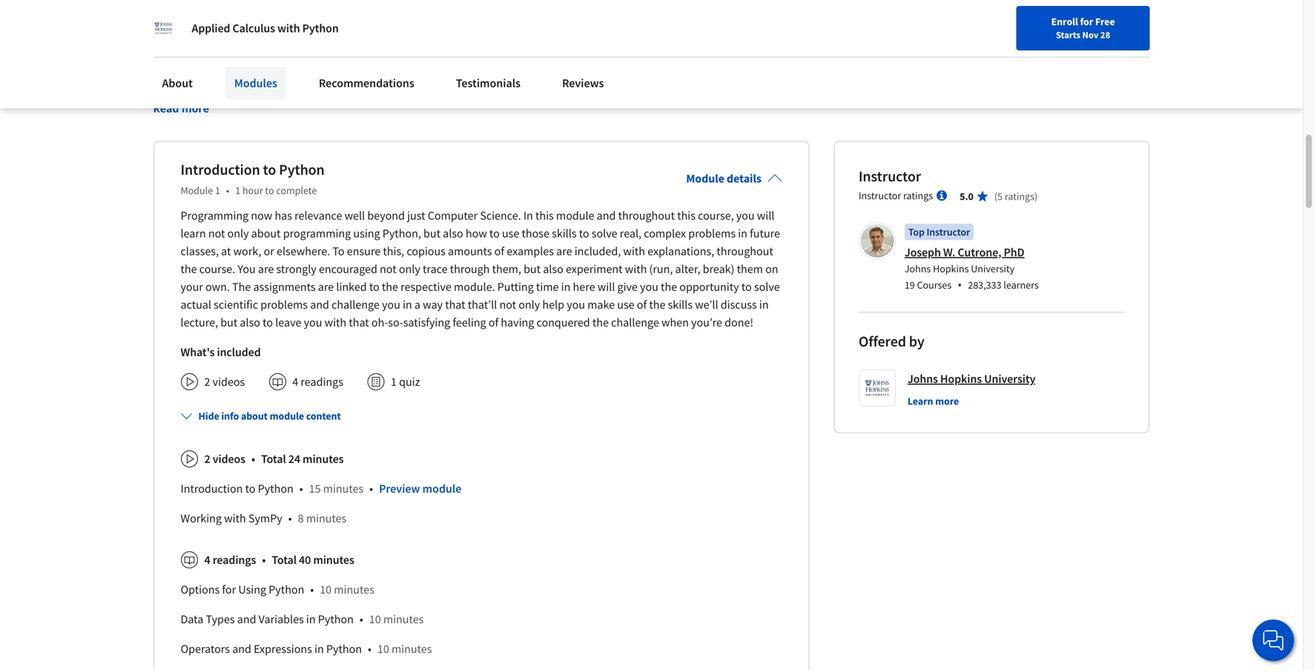 Task type: vqa. For each thing, say whether or not it's contained in the screenshot.
the right Attention
no



Task type: describe. For each thing, give the bounding box(es) containing it.
modules
[[234, 76, 277, 91]]

2 vertical spatial that
[[349, 315, 369, 330]]

are up if
[[573, 106, 589, 120]]

calculus up readings,
[[693, 75, 731, 89]]

• left 15
[[300, 481, 303, 496]]

1 horizontal spatial 4 readings
[[293, 375, 344, 389]]

in right variables
[[306, 612, 316, 627]]

conquered
[[537, 315, 590, 330]]

encouraged
[[319, 262, 378, 277]]

done!
[[725, 315, 754, 330]]

make
[[588, 297, 615, 312]]

in left future
[[739, 226, 748, 241]]

total for total 24 minutes
[[261, 452, 286, 467]]

problems inside this course is designed for the python programmer who wants to develop the foundations of calculus to help solve challenging problems as well as the student of mathematics looking to learn the theory and numerical techniques of applied calculus implemented in python. by the end of this course, you will have learned how to apply essential calculus concepts to develop robust python applications that solve a variety of real-world challenges.  video lectures, readings, worked examples, assessments, and python code are all provided in the course. these are used to illustrate techniques to solve equations, work with functions, and compute and apply derivatives and integrals. if you are interested in starting to develop concepts in fields such as applied math, data science, cybersecurity, or artificial intelligence, or just need a refresher of calculus or coding in python, then this course is right for you.
[[211, 59, 257, 73]]

2 inside hide info about module content region
[[204, 452, 210, 467]]

more for read more
[[182, 101, 209, 116]]

you right leave
[[304, 315, 322, 330]]

solve down worked
[[153, 121, 178, 136]]

videos inside hide info about module content region
[[213, 452, 246, 467]]

calculus up examples,
[[192, 75, 231, 89]]

have
[[517, 75, 540, 89]]

1 vertical spatial use
[[618, 297, 635, 312]]

recommendations
[[319, 76, 415, 91]]

more for learn more
[[936, 395, 960, 408]]

1 vertical spatial throughout
[[717, 244, 774, 259]]

to left leave
[[263, 315, 273, 330]]

science,
[[413, 137, 451, 151]]

this course is designed for the python programmer who wants to develop the foundations of calculus to help solve challenging problems as well as the student of mathematics looking to learn the theory and numerical techniques of applied calculus implemented in python. by the end of this course, you will have learned how to apply essential calculus concepts to develop robust python applications that solve a variety of real-world challenges.  video lectures, readings, worked examples, assessments, and python code are all provided in the course. these are used to illustrate techniques to solve equations, work with functions, and compute and apply derivatives and integrals. if you are interested in starting to develop concepts in fields such as applied math, data science, cybersecurity, or artificial intelligence, or just need a refresher of calculus or coding in python, then this course is right for you.
[[153, 44, 745, 167]]

complete
[[276, 184, 317, 197]]

python, inside 'programming now has relevance well beyond just computer science. in this module and throughout this course, you will learn not only about programming using python, but also how to use those skills to solve real, complex problems in future classes, at work, or elsewhere. to ensure this, copious amounts of examples are included, with explanations, throughout the course. you are strongly encouraged not only trace through them, but also experiment with (run, alter, break) them on your own. the assignments are linked to the respective module. putting time in here will give you the opportunity to solve actual scientific problems and challenge you in a way that that'll not only help you make use of the skills we'll discuss in lecture, but also to leave you with that oh-so-satisfying feeling of having conquered the challenge when you're done!'
[[383, 226, 421, 241]]

or down "fields" at the top left of page
[[255, 153, 265, 167]]

you up future
[[737, 208, 755, 223]]

of down the that'll at the left top of the page
[[489, 315, 499, 330]]

working with sympy • 8 minutes
[[181, 511, 347, 526]]

and up cybersecurity,
[[507, 121, 526, 136]]

2 horizontal spatial only
[[519, 297, 540, 312]]

included,
[[575, 244, 621, 259]]

283,333
[[969, 278, 1002, 292]]

foundations
[[532, 44, 591, 58]]

or down interested
[[638, 137, 649, 151]]

experiment
[[566, 262, 623, 277]]

robust
[[253, 90, 285, 104]]

how inside this course is designed for the python programmer who wants to develop the foundations of calculus to help solve challenging problems as well as the student of mathematics looking to learn the theory and numerical techniques of applied calculus implemented in python. by the end of this course, you will have learned how to apply essential calculus concepts to develop robust python applications that solve a variety of real-world challenges.  video lectures, readings, worked examples, assessments, and python code are all provided in the course. these are used to illustrate techniques to solve equations, work with functions, and compute and apply derivatives and integrals. if you are interested in starting to develop concepts in fields such as applied math, data science, cybersecurity, or artificial intelligence, or just need a refresher of calculus or coding in python, then this course is right for you.
[[582, 75, 603, 89]]

compute
[[356, 121, 399, 136]]

2 vertical spatial but
[[221, 315, 238, 330]]

you right if
[[585, 121, 603, 136]]

2 horizontal spatial 1
[[391, 375, 397, 389]]

and right "operators" at the left bottom of page
[[232, 642, 251, 657]]

about inside 'programming now has relevance well beyond just computer science. in this module and throughout this course, you will learn not only about programming using python, but also how to use those skills to solve real, complex problems in future classes, at work, or elsewhere. to ensure this, copious amounts of examples are included, with explanations, throughout the course. you are strongly encouraged not only trace through them, but also experiment with (run, alter, break) them on your own. the assignments are linked to the respective module. putting time in here will give you the opportunity to solve actual scientific problems and challenge you in a way that that'll not only help you make use of the skills we'll discuss in lecture, but also to leave you with that oh-so-satisfying feeling of having conquered the challenge when you're done!'
[[251, 226, 281, 241]]

read more button
[[153, 101, 209, 116]]

refresher
[[153, 153, 198, 167]]

of up readings,
[[705, 59, 715, 73]]

science.
[[480, 208, 521, 223]]

mathematics
[[380, 59, 443, 73]]

that'll
[[468, 297, 497, 312]]

solve up all
[[408, 90, 433, 104]]

0 vertical spatial challenge
[[332, 297, 380, 312]]

to inside hide info about module content region
[[245, 481, 256, 496]]

read more
[[153, 101, 209, 116]]

has
[[275, 208, 292, 223]]

we'll
[[695, 297, 719, 312]]

hide
[[199, 409, 219, 423]]

1 vertical spatial concepts
[[194, 137, 238, 151]]

worked
[[153, 106, 189, 120]]

to up the essential
[[649, 44, 659, 58]]

with down linked
[[325, 315, 347, 330]]

to up video
[[606, 75, 616, 89]]

1 vertical spatial applied
[[320, 137, 356, 151]]

you down here
[[567, 297, 585, 312]]

assessments,
[[244, 106, 308, 120]]

on
[[766, 262, 779, 277]]

that inside this course is designed for the python programmer who wants to develop the foundations of calculus to help solve challenging problems as well as the student of mathematics looking to learn the theory and numerical techniques of applied calculus implemented in python. by the end of this course, you will have learned how to apply essential calculus concepts to develop robust python applications that solve a variety of real-world challenges.  video lectures, readings, worked examples, assessments, and python code are all provided in the course. these are used to illustrate techniques to solve equations, work with functions, and compute and apply derivatives and integrals. if you are interested in starting to develop concepts in fields such as applied math, data science, cybersecurity, or artificial intelligence, or just need a refresher of calculus or coding in python, then this course is right for you.
[[386, 90, 405, 104]]

having
[[501, 315, 535, 330]]

you down (run,
[[640, 280, 659, 294]]

starts
[[1057, 29, 1081, 41]]

how inside 'programming now has relevance well beyond just computer science. in this module and throughout this course, you will learn not only about programming using python, but also how to use those skills to solve real, complex problems in future classes, at work, or elsewhere. to ensure this, copious amounts of examples are included, with explanations, throughout the course. you are strongly encouraged not only trace through them, but also experiment with (run, alter, break) them on your own. the assignments are linked to the respective module. putting time in here will give you the opportunity to solve actual scientific problems and challenge you in a way that that'll not only help you make use of the skills we'll discuss in lecture, but also to leave you with that oh-so-satisfying feeling of having conquered the challenge when you're done!'
[[466, 226, 487, 241]]

johns inside "johns hopkins university" link
[[908, 372, 939, 386]]

to down science.
[[490, 226, 500, 241]]

examples,
[[192, 106, 241, 120]]

1 vertical spatial techniques
[[676, 106, 729, 120]]

putting
[[498, 280, 534, 294]]

1 horizontal spatial not
[[380, 262, 397, 277]]

beyond
[[368, 208, 405, 223]]

0 vertical spatial also
[[443, 226, 464, 241]]

solve up included,
[[592, 226, 618, 241]]

module details
[[687, 171, 762, 186]]

1 vertical spatial will
[[757, 208, 775, 223]]

hopkins inside top instructor joseph w. cutrone, phd johns hopkins university 19 courses • 283,333 learners
[[934, 262, 969, 275]]

0 vertical spatial your
[[913, 47, 933, 60]]

and down applications
[[335, 121, 353, 136]]

data types and variables in python • 10 minutes
[[181, 612, 424, 627]]

of down programmer
[[367, 59, 377, 73]]

1 vertical spatial 10
[[369, 612, 381, 627]]

0 horizontal spatial skills
[[552, 226, 577, 241]]

instructor ratings
[[859, 189, 934, 202]]

hide info about module content button
[[175, 403, 347, 429]]

0 horizontal spatial throughout
[[619, 208, 675, 223]]

introduction to python module 1 • 1 hour to complete
[[181, 160, 325, 197]]

data
[[181, 612, 204, 627]]

top instructor joseph w. cutrone, phd johns hopkins university 19 courses • 283,333 learners
[[905, 225, 1039, 293]]

enroll for free starts nov 28
[[1052, 15, 1116, 41]]

programming now has relevance well beyond just computer science. in this module and throughout this course, you will learn not only about programming using python, but also how to use those skills to solve real, complex problems in future classes, at work, or elsewhere. to ensure this, copious amounts of examples are included, with explanations, throughout the course. you are strongly encouraged not only trace through them, but also experiment with (run, alter, break) them on your own. the assignments are linked to the respective module. putting time in here will give you the opportunity to solve actual scientific problems and challenge you in a way that that'll not only help you make use of the skills we'll discuss in lecture, but also to leave you with that oh-so-satisfying feeling of having conquered the challenge when you're done!
[[181, 208, 781, 330]]

this right in
[[536, 208, 554, 223]]

0 horizontal spatial ratings
[[904, 189, 934, 202]]

about
[[162, 76, 193, 91]]

integrals.
[[528, 121, 573, 136]]

in right discuss
[[760, 297, 769, 312]]

to down "fields" at the top left of page
[[263, 160, 276, 179]]

0 vertical spatial 10
[[320, 582, 332, 597]]

2 vertical spatial problems
[[261, 297, 308, 312]]

interested
[[624, 121, 673, 136]]

content
[[306, 409, 341, 423]]

programmer
[[340, 44, 402, 58]]

and down all
[[402, 121, 420, 136]]

work
[[234, 121, 258, 136]]

to up testimonials
[[483, 59, 493, 73]]

• down data types and variables in python • 10 minutes
[[368, 642, 372, 657]]

are left included,
[[557, 244, 573, 259]]

15
[[309, 481, 321, 496]]

learn inside this course is designed for the python programmer who wants to develop the foundations of calculus to help solve challenging problems as well as the student of mathematics looking to learn the theory and numerical techniques of applied calculus implemented in python. by the end of this course, you will have learned how to apply essential calculus concepts to develop robust python applications that solve a variety of real-world challenges.  video lectures, readings, worked examples, assessments, and python code are all provided in the course. these are used to illustrate techniques to solve equations, work with functions, and compute and apply derivatives and integrals. if you are interested in starting to develop concepts in fields such as applied math, data science, cybersecurity, or artificial intelligence, or just need a refresher of calculus or coding in python, then this course is right for you.
[[496, 59, 521, 73]]

and up reviews
[[576, 59, 595, 73]]

4 inside hide info about module content region
[[204, 553, 210, 567]]

courses
[[918, 278, 952, 292]]

you up so-
[[382, 297, 401, 312]]

1 vertical spatial problems
[[689, 226, 736, 241]]

2 horizontal spatial a
[[699, 137, 705, 151]]

are left all
[[395, 106, 411, 120]]

respective
[[401, 280, 452, 294]]

with inside hide info about module content region
[[224, 511, 246, 526]]

read
[[153, 101, 179, 116]]

complex
[[644, 226, 686, 241]]

break)
[[703, 262, 735, 277]]

with up give
[[625, 262, 647, 277]]

python.
[[312, 75, 349, 89]]

future
[[750, 226, 781, 241]]

this up complex
[[678, 208, 696, 223]]

for down cybersecurity,
[[470, 153, 484, 167]]

0 horizontal spatial only
[[228, 226, 249, 241]]

real-
[[492, 90, 514, 104]]

calculus inside this course is designed for the python programmer who wants to develop the foundations of calculus to help solve challenging problems as well as the student of mathematics looking to learn the theory and numerical techniques of applied calculus implemented in python. by the end of this course, you will have learned how to apply essential calculus concepts to develop robust python applications that solve a variety of real-world challenges.  video lectures, readings, worked examples, assessments, and python code are all provided in the course. these are used to illustrate techniques to solve equations, work with functions, and compute and apply derivatives and integrals. if you are interested in starting to develop concepts in fields such as applied math, data science, cybersecurity, or artificial intelligence, or just need a refresher of calculus or coding in python, then this course is right for you.
[[606, 44, 646, 58]]

provided
[[428, 106, 471, 120]]

0 vertical spatial concepts
[[153, 90, 197, 104]]

in left here
[[561, 280, 571, 294]]

introduction for introduction to python • 15 minutes • preview module
[[181, 481, 243, 496]]

solve down on on the top right
[[755, 280, 780, 294]]

by
[[910, 332, 925, 351]]

with up the implemented
[[278, 21, 300, 36]]

1 horizontal spatial but
[[424, 226, 441, 241]]

used
[[592, 106, 615, 120]]

what's
[[181, 345, 215, 360]]

and down assignments
[[310, 297, 329, 312]]

• left 24
[[252, 452, 255, 467]]

what's included
[[181, 345, 261, 360]]

0 vertical spatial not
[[208, 226, 225, 241]]

all
[[414, 106, 425, 120]]

• total 24 minutes
[[252, 452, 344, 467]]

this down mathematics at the top left of page
[[419, 75, 437, 89]]

then
[[354, 153, 376, 167]]

give
[[618, 280, 638, 294]]

1 vertical spatial apply
[[423, 121, 450, 136]]

1 horizontal spatial 1
[[235, 184, 241, 197]]

joseph w. cutrone, phd image
[[861, 225, 894, 257]]

of down give
[[637, 297, 647, 312]]

preview module link
[[379, 481, 462, 496]]

just inside 'programming now has relevance well beyond just computer science. in this module and throughout this course, you will learn not only about programming using python, but also how to use those skills to solve real, complex problems in future classes, at work, or elsewhere. to ensure this, copious amounts of examples are included, with explanations, throughout the course. you are strongly encouraged not only trace through them, but also experiment with (run, alter, break) them on your own. the assignments are linked to the respective module. putting time in here will give you the opportunity to solve actual scientific problems and challenge you in a way that that'll not only help you make use of the skills we'll discuss in lecture, but also to leave you with that oh-so-satisfying feeling of having conquered the challenge when you're done!'
[[407, 208, 426, 223]]

1 vertical spatial university
[[985, 372, 1036, 386]]

course. inside this course is designed for the python programmer who wants to develop the foundations of calculus to help solve challenging problems as well as the student of mathematics looking to learn the theory and numerical techniques of applied calculus implemented in python. by the end of this course, you will have learned how to apply essential calculus concepts to develop robust python applications that solve a variety of real-world challenges.  video lectures, readings, worked examples, assessments, and python code are all provided in the course. these are used to illustrate techniques to solve equations, work with functions, and compute and apply derivatives and integrals. if you are interested in starting to develop concepts in fields such as applied math, data science, cybersecurity, or artificial intelligence, or just need a refresher of calculus or coding in python, then this course is right for you.
[[504, 106, 539, 120]]

module inside dropdown button
[[270, 409, 304, 423]]

real,
[[620, 226, 642, 241]]

preview
[[379, 481, 420, 496]]

• down • total 40 minutes
[[310, 582, 314, 597]]

to down video
[[618, 106, 628, 120]]

your inside 'programming now has relevance well beyond just computer science. in this module and throughout this course, you will learn not only about programming using python, but also how to use those skills to solve real, complex problems in future classes, at work, or elsewhere. to ensure this, copious amounts of examples are included, with explanations, throughout the course. you are strongly encouraged not only trace through them, but also experiment with (run, alter, break) them on your own. the assignments are linked to the respective module. putting time in here will give you the opportunity to solve actual scientific problems and challenge you in a way that that'll not only help you make use of the skills we'll discuss in lecture, but also to leave you with that oh-so-satisfying feeling of having conquered the challenge when you're done!'
[[181, 280, 203, 294]]

• left preview on the bottom left
[[370, 481, 373, 496]]

applied
[[192, 21, 230, 36]]

• up operators and expressions in python • 10 minutes on the left of page
[[360, 612, 363, 627]]

of left real-
[[479, 90, 489, 104]]

1 horizontal spatial develop
[[212, 90, 250, 104]]

• inside introduction to python module 1 • 1 hour to complete
[[226, 184, 229, 197]]

you.
[[487, 153, 508, 167]]

1 vertical spatial challenge
[[612, 315, 660, 330]]

satisfying
[[403, 315, 451, 330]]

show notifications image
[[1103, 48, 1121, 66]]

(run,
[[650, 262, 673, 277]]

• up the using
[[262, 553, 266, 567]]

are left linked
[[318, 280, 334, 294]]

0 vertical spatial readings
[[301, 375, 344, 389]]

1 horizontal spatial will
[[598, 280, 615, 294]]

artificial
[[537, 137, 575, 151]]

chat with us image
[[1262, 629, 1286, 652]]

for inside the enroll for free starts nov 28
[[1081, 15, 1094, 28]]

instructor for instructor
[[859, 167, 922, 186]]

2 vertical spatial develop
[[153, 137, 192, 151]]

johns inside top instructor joseph w. cutrone, phd johns hopkins university 19 courses • 283,333 learners
[[905, 262, 932, 275]]

to right linked
[[369, 280, 380, 294]]

instructor inside top instructor joseph w. cutrone, phd johns hopkins university 19 courses • 283,333 learners
[[927, 225, 971, 239]]

to right hour
[[265, 184, 274, 197]]

0 vertical spatial course
[[176, 44, 208, 58]]

leave
[[275, 315, 302, 330]]

variables
[[259, 612, 304, 627]]

course. inside 'programming now has relevance well beyond just computer science. in this module and throughout this course, you will learn not only about programming using python, but also how to use those skills to solve real, complex problems in future classes, at work, or elsewhere. to ensure this, copious amounts of examples are included, with explanations, throughout the course. you are strongly encouraged not only trace through them, but also experiment with (run, alter, break) them on your own. the assignments are linked to the respective module. putting time in here will give you the opportunity to solve actual scientific problems and challenge you in a way that that'll not only help you make use of the skills we'll discuss in lecture, but also to leave you with that oh-so-satisfying feeling of having conquered the challenge when you're done!'
[[199, 262, 235, 277]]

joseph w. cutrone, phd link
[[905, 245, 1025, 260]]

programming
[[181, 208, 249, 223]]

help inside 'programming now has relevance well beyond just computer science. in this module and throughout this course, you will learn not only about programming using python, but also how to use those skills to solve real, complex problems in future classes, at work, or elsewhere. to ensure this, copious amounts of examples are included, with explanations, throughout the course. you are strongly encouraged not only trace through them, but also experiment with (run, alter, break) them on your own. the assignments are linked to the respective module. putting time in here will give you the opportunity to solve actual scientific problems and challenge you in a way that that'll not only help you make use of the skills we'll discuss in lecture, but also to leave you with that oh-so-satisfying feeling of having conquered the challenge when you're done!'
[[543, 297, 565, 312]]

0 vertical spatial apply
[[618, 75, 645, 89]]

1 horizontal spatial module
[[687, 171, 725, 186]]

info about module content element
[[175, 397, 783, 670]]

equations,
[[181, 121, 232, 136]]

for down applied calculus with python
[[268, 44, 282, 58]]

and up functions,
[[311, 106, 330, 120]]

are up intelligence,
[[605, 121, 621, 136]]

1 vertical spatial skills
[[668, 297, 693, 312]]

right
[[445, 153, 468, 167]]

of up them, in the left of the page
[[495, 244, 505, 259]]

of up numerical
[[594, 44, 603, 58]]

2 videos inside hide info about module content region
[[204, 452, 246, 467]]

1 horizontal spatial ratings
[[1005, 190, 1035, 203]]

you up real-
[[477, 75, 495, 89]]

0 horizontal spatial also
[[240, 315, 260, 330]]

2 horizontal spatial also
[[543, 262, 564, 277]]

with down real,
[[624, 244, 646, 259]]

or down integrals. on the left of the page
[[524, 137, 534, 151]]

0 vertical spatial is
[[211, 44, 219, 58]]

johns hopkins university image
[[153, 18, 174, 39]]

2 horizontal spatial develop
[[472, 44, 511, 58]]

here
[[573, 280, 596, 294]]

in down data types and variables in python • 10 minutes
[[315, 642, 324, 657]]

are right you
[[258, 262, 274, 277]]

student
[[327, 59, 364, 73]]

linked
[[336, 280, 367, 294]]

1 horizontal spatial a
[[435, 90, 441, 104]]

these
[[542, 106, 571, 120]]

them,
[[492, 262, 522, 277]]

coding
[[268, 153, 300, 167]]



Task type: locate. For each thing, give the bounding box(es) containing it.
0 horizontal spatial 4 readings
[[204, 553, 256, 567]]

just
[[652, 137, 669, 151], [407, 208, 426, 223]]

readings,
[[677, 90, 721, 104]]

throughout up real,
[[619, 208, 675, 223]]

to up looking
[[460, 44, 470, 58]]

find
[[892, 47, 911, 60]]

such
[[281, 137, 303, 151]]

a left way
[[415, 297, 421, 312]]

are
[[395, 106, 411, 120], [573, 106, 589, 120], [605, 121, 621, 136], [557, 244, 573, 259], [258, 262, 274, 277], [318, 280, 334, 294]]

find your new career link
[[885, 45, 992, 63]]

0 horizontal spatial a
[[415, 297, 421, 312]]

to up working with sympy • 8 minutes
[[245, 481, 256, 496]]

5
[[998, 190, 1003, 203]]

develop up refresher
[[153, 137, 192, 151]]

use down give
[[618, 297, 635, 312]]

2 horizontal spatial but
[[524, 262, 541, 277]]

more inside learn more button
[[936, 395, 960, 408]]

0 vertical spatial module
[[557, 208, 595, 223]]

0 horizontal spatial applied
[[153, 75, 189, 89]]

1 vertical spatial 4 readings
[[204, 553, 256, 567]]

0 horizontal spatial python,
[[315, 153, 351, 167]]

1 vertical spatial is
[[435, 153, 442, 167]]

well inside 'programming now has relevance well beyond just computer science. in this module and throughout this course, you will learn not only about programming using python, but also how to use those skills to solve real, complex problems in future classes, at work, or elsewhere. to ensure this, copious amounts of examples are included, with explanations, throughout the course. you are strongly encouraged not only trace through them, but also experiment with (run, alter, break) them on your own. the assignments are linked to the respective module. putting time in here will give you the opportunity to solve actual scientific problems and challenge you in a way that that'll not only help you make use of the skills we'll discuss in lecture, but also to leave you with that oh-so-satisfying feeling of having conquered the challenge when you're done!'
[[345, 208, 365, 223]]

0 vertical spatial help
[[662, 44, 683, 58]]

apply
[[618, 75, 645, 89], [423, 121, 450, 136]]

amounts
[[448, 244, 492, 259]]

introduction inside introduction to python module 1 • 1 hour to complete
[[181, 160, 260, 179]]

2 vertical spatial not
[[500, 297, 516, 312]]

in up so-
[[403, 297, 412, 312]]

time
[[536, 280, 559, 294]]

your right find
[[913, 47, 933, 60]]

0 vertical spatial university
[[972, 262, 1015, 275]]

and
[[576, 59, 595, 73], [311, 106, 330, 120], [335, 121, 353, 136], [402, 121, 420, 136], [507, 121, 526, 136], [597, 208, 616, 223], [310, 297, 329, 312], [237, 612, 256, 627], [232, 642, 251, 657]]

only
[[228, 226, 249, 241], [399, 262, 421, 277], [519, 297, 540, 312]]

1 vertical spatial that
[[445, 297, 466, 312]]

1 horizontal spatial apply
[[618, 75, 645, 89]]

1 vertical spatial hopkins
[[941, 372, 983, 386]]

that
[[386, 90, 405, 104], [445, 297, 466, 312], [349, 315, 369, 330]]

a down starting at right top
[[699, 137, 705, 151]]

0 vertical spatial calculus
[[233, 21, 275, 36]]

2 vertical spatial also
[[240, 315, 260, 330]]

0 vertical spatial techniques
[[649, 59, 702, 73]]

applied
[[153, 75, 189, 89], [320, 137, 356, 151]]

ratings up 'top'
[[904, 189, 934, 202]]

you
[[477, 75, 495, 89], [585, 121, 603, 136], [737, 208, 755, 223], [640, 280, 659, 294], [382, 297, 401, 312], [567, 297, 585, 312], [304, 315, 322, 330]]

calculus down work at the left
[[213, 153, 252, 167]]

2 horizontal spatial module
[[557, 208, 595, 223]]

in
[[301, 75, 310, 89], [474, 106, 483, 120], [676, 121, 685, 136], [240, 137, 249, 151], [303, 153, 312, 167], [739, 226, 748, 241], [561, 280, 571, 294], [403, 297, 412, 312], [760, 297, 769, 312], [306, 612, 316, 627], [315, 642, 324, 657]]

need
[[672, 137, 696, 151]]

included
[[217, 345, 261, 360]]

learn inside 'programming now has relevance well beyond just computer science. in this module and throughout this course, you will learn not only about programming using python, but also how to use those skills to solve real, complex problems in future classes, at work, or elsewhere. to ensure this, copious amounts of examples are included, with explanations, throughout the course. you are strongly encouraged not only trace through them, but also experiment with (run, alter, break) them on your own. the assignments are linked to the respective module. putting time in here will give you the opportunity to solve actual scientific problems and challenge you in a way that that'll not only help you make use of the skills we'll discuss in lecture, but also to leave you with that oh-so-satisfying feeling of having conquered the challenge when you're done!'
[[181, 226, 206, 241]]

0 vertical spatial only
[[228, 226, 249, 241]]

0 horizontal spatial develop
[[153, 137, 192, 151]]

hopkins
[[934, 262, 969, 275], [941, 372, 983, 386]]

0 horizontal spatial your
[[181, 280, 203, 294]]

to right starting at right top
[[727, 121, 737, 136]]

module up included,
[[557, 208, 595, 223]]

introduction inside hide info about module content region
[[181, 481, 243, 496]]

but down the scientific
[[221, 315, 238, 330]]

0 horizontal spatial learn
[[181, 226, 206, 241]]

2 2 from the top
[[204, 452, 210, 467]]

2 vertical spatial will
[[598, 280, 615, 294]]

derivatives
[[452, 121, 505, 136]]

at
[[221, 244, 231, 259]]

1 vertical spatial course
[[399, 153, 432, 167]]

learners
[[1004, 278, 1039, 292]]

the
[[232, 280, 251, 294]]

0 horizontal spatial calculus
[[233, 21, 275, 36]]

classes,
[[181, 244, 219, 259]]

challenging
[[153, 59, 208, 73]]

1 horizontal spatial challenge
[[612, 315, 660, 330]]

1 left quiz
[[391, 375, 397, 389]]

0 horizontal spatial course,
[[439, 75, 475, 89]]

1 horizontal spatial problems
[[261, 297, 308, 312]]

1 horizontal spatial skills
[[668, 297, 693, 312]]

1 vertical spatial 2
[[204, 452, 210, 467]]

about inside dropdown button
[[241, 409, 268, 423]]

course, inside 'programming now has relevance well beyond just computer science. in this module and throughout this course, you will learn not only about programming using python, but also how to use those skills to solve real, complex problems in future classes, at work, or elsewhere. to ensure this, copious amounts of examples are included, with explanations, throughout the course. you are strongly encouraged not only trace through them, but also experiment with (run, alter, break) them on your own. the assignments are linked to the respective module. putting time in here will give you the opportunity to solve actual scientific problems and challenge you in a way that that'll not only help you make use of the skills we'll discuss in lecture, but also to leave you with that oh-so-satisfying feeling of having conquered the challenge when you're done!'
[[698, 208, 734, 223]]

that left oh-
[[349, 315, 369, 330]]

throughout
[[619, 208, 675, 223], [717, 244, 774, 259]]

readings inside hide info about module content region
[[213, 553, 256, 567]]

0 vertical spatial about
[[251, 226, 281, 241]]

calculus up numerical
[[606, 44, 646, 58]]

problems up explanations, on the top
[[689, 226, 736, 241]]

1 horizontal spatial course,
[[698, 208, 734, 223]]

2 down hide
[[204, 452, 210, 467]]

but up the copious at the left top of the page
[[424, 226, 441, 241]]

module inside region
[[423, 481, 462, 496]]

more inside read more button
[[182, 101, 209, 116]]

ensure
[[347, 244, 381, 259]]

0 vertical spatial use
[[502, 226, 520, 241]]

1 horizontal spatial course
[[399, 153, 432, 167]]

module up programming at the left of page
[[181, 184, 213, 197]]

1 horizontal spatial 4
[[293, 375, 298, 389]]

modules link
[[226, 67, 286, 99]]

28
[[1101, 29, 1111, 41]]

0 horizontal spatial 4
[[204, 553, 210, 567]]

1 vertical spatial johns
[[908, 372, 939, 386]]

this down data
[[379, 153, 397, 167]]

0 horizontal spatial readings
[[213, 553, 256, 567]]

0 vertical spatial instructor
[[859, 167, 922, 186]]

just down interested
[[652, 137, 669, 151]]

well inside this course is designed for the python programmer who wants to develop the foundations of calculus to help solve challenging problems as well as the student of mathematics looking to learn the theory and numerical techniques of applied calculus implemented in python. by the end of this course, you will have learned how to apply essential calculus concepts to develop robust python applications that solve a variety of real-world challenges.  video lectures, readings, worked examples, assessments, and python code are all provided in the course. these are used to illustrate techniques to solve equations, work with functions, and compute and apply derivatives and integrals. if you are interested in starting to develop concepts in fields such as applied math, data science, cybersecurity, or artificial intelligence, or just need a refresher of calculus or coding in python, then this course is right for you.
[[273, 59, 293, 73]]

1 2 from the top
[[204, 375, 210, 389]]

• left hour
[[226, 184, 229, 197]]

0 vertical spatial 4 readings
[[293, 375, 344, 389]]

• left 283,333
[[958, 277, 963, 293]]

module inside introduction to python module 1 • 1 hour to complete
[[181, 184, 213, 197]]

is down applied
[[211, 44, 219, 58]]

you're
[[692, 315, 723, 330]]

hopkins up learn more button
[[941, 372, 983, 386]]

1 vertical spatial learn
[[181, 226, 206, 241]]

1 horizontal spatial also
[[443, 226, 464, 241]]

a up provided
[[435, 90, 441, 104]]

cybersecurity,
[[454, 137, 521, 151]]

illustrate
[[631, 106, 673, 120]]

None search field
[[212, 39, 568, 69]]

hide info about module content region
[[181, 438, 783, 670]]

course, down module details
[[698, 208, 734, 223]]

only down this,
[[399, 262, 421, 277]]

4 readings up the using
[[204, 553, 256, 567]]

actual
[[181, 297, 211, 312]]

options for using python • 10 minutes
[[181, 582, 375, 597]]

johns hopkins university
[[908, 372, 1036, 386]]

develop up testimonials
[[472, 44, 511, 58]]

4 up options
[[204, 553, 210, 567]]

1 videos from the top
[[213, 375, 245, 389]]

learn up classes,
[[181, 226, 206, 241]]

but
[[424, 226, 441, 241], [524, 262, 541, 277], [221, 315, 238, 330]]

programming
[[283, 226, 351, 241]]

solve up the essential
[[686, 44, 710, 58]]

implemented
[[233, 75, 298, 89]]

instructor
[[859, 167, 922, 186], [859, 189, 902, 202], [927, 225, 971, 239]]

those
[[522, 226, 550, 241]]

minutes
[[303, 452, 344, 467], [323, 481, 364, 496], [306, 511, 347, 526], [313, 553, 355, 567], [334, 582, 375, 597], [384, 612, 424, 627], [392, 642, 432, 657]]

0 horizontal spatial course
[[176, 44, 208, 58]]

to up included,
[[579, 226, 590, 241]]

for inside hide info about module content region
[[222, 582, 236, 597]]

introduction up hour
[[181, 160, 260, 179]]

find your new career
[[892, 47, 985, 60]]

python, inside this course is designed for the python programmer who wants to develop the foundations of calculus to help solve challenging problems as well as the student of mathematics looking to learn the theory and numerical techniques of applied calculus implemented in python. by the end of this course, you will have learned how to apply essential calculus concepts to develop robust python applications that solve a variety of real-world challenges.  video lectures, readings, worked examples, assessments, and python code are all provided in the course. these are used to illustrate techniques to solve equations, work with functions, and compute and apply derivatives and integrals. if you are interested in starting to develop concepts in fields such as applied math, data science, cybersecurity, or artificial intelligence, or just need a refresher of calculus or coding in python, then this course is right for you.
[[315, 153, 351, 167]]

or inside 'programming now has relevance well beyond just computer science. in this module and throughout this course, you will learn not only about programming using python, but also how to use those skills to solve real, complex problems in future classes, at work, or elsewhere. to ensure this, copious amounts of examples are included, with explanations, throughout the course. you are strongly encouraged not only trace through them, but also experiment with (run, alter, break) them on your own. the assignments are linked to the respective module. putting time in here will give you the opportunity to solve actual scientific problems and challenge you in a way that that'll not only help you make use of the skills we'll discuss in lecture, but also to leave you with that oh-so-satisfying feeling of having conquered the challenge when you're done!'
[[264, 244, 274, 259]]

0 vertical spatial develop
[[472, 44, 511, 58]]

python, up this,
[[383, 226, 421, 241]]

0 vertical spatial well
[[273, 59, 293, 73]]

introduction for introduction to python module 1 • 1 hour to complete
[[181, 160, 260, 179]]

w.
[[944, 245, 956, 260]]

(
[[995, 190, 998, 203]]

0 horizontal spatial not
[[208, 226, 225, 241]]

university inside top instructor joseph w. cutrone, phd johns hopkins university 19 courses • 283,333 learners
[[972, 262, 1015, 275]]

just inside this course is designed for the python programmer who wants to develop the foundations of calculus to help solve challenging problems as well as the student of mathematics looking to learn the theory and numerical techniques of applied calculus implemented in python. by the end of this course, you will have learned how to apply essential calculus concepts to develop robust python applications that solve a variety of real-world challenges.  video lectures, readings, worked examples, assessments, and python code are all provided in the course. these are used to illustrate techniques to solve equations, work with functions, and compute and apply derivatives and integrals. if you are interested in starting to develop concepts in fields such as applied math, data science, cybersecurity, or artificial intelligence, or just need a refresher of calculus or coding in python, then this course is right for you.
[[652, 137, 669, 151]]

not down the putting at left top
[[500, 297, 516, 312]]

only up "work,"
[[228, 226, 249, 241]]

well up the implemented
[[273, 59, 293, 73]]

2 introduction from the top
[[181, 481, 243, 496]]

way
[[423, 297, 443, 312]]

0 horizontal spatial just
[[407, 208, 426, 223]]

1 vertical spatial readings
[[213, 553, 256, 567]]

but down examples
[[524, 262, 541, 277]]

0 horizontal spatial but
[[221, 315, 238, 330]]

40
[[299, 553, 311, 567]]

develop
[[472, 44, 511, 58], [212, 90, 250, 104], [153, 137, 192, 151]]

2 horizontal spatial not
[[500, 297, 516, 312]]

0 vertical spatial how
[[582, 75, 603, 89]]

challenge down linked
[[332, 297, 380, 312]]

0 vertical spatial 2
[[204, 375, 210, 389]]

is down science,
[[435, 153, 442, 167]]

and up included,
[[597, 208, 616, 223]]

own.
[[206, 280, 230, 294]]

a inside 'programming now has relevance well beyond just computer science. in this module and throughout this course, you will learn not only about programming using python, but also how to use those skills to solve real, complex problems in future classes, at work, or elsewhere. to ensure this, copious amounts of examples are included, with explanations, throughout the course. you are strongly encouraged not only trace through them, but also experiment with (run, alter, break) them on your own. the assignments are linked to the respective module. putting time in here will give you the opportunity to solve actual scientific problems and challenge you in a way that that'll not only help you make use of the skills we'll discuss in lecture, but also to leave you with that oh-so-satisfying feeling of having conquered the challenge when you're done!'
[[415, 297, 421, 312]]

nov
[[1083, 29, 1099, 41]]

help down time
[[543, 297, 565, 312]]

applications
[[325, 90, 383, 104]]

course, inside this course is designed for the python programmer who wants to develop the foundations of calculus to help solve challenging problems as well as the student of mathematics looking to learn the theory and numerical techniques of applied calculus implemented in python. by the end of this course, you will have learned how to apply essential calculus concepts to develop robust python applications that solve a variety of real-world challenges.  video lectures, readings, worked examples, assessments, and python code are all provided in the course. these are used to illustrate techniques to solve equations, work with functions, and compute and apply derivatives and integrals. if you are interested in starting to develop concepts in fields such as applied math, data science, cybersecurity, or artificial intelligence, or just need a refresher of calculus or coding in python, then this course is right for you.
[[439, 75, 475, 89]]

challenge down give
[[612, 315, 660, 330]]

in down such
[[303, 153, 312, 167]]

2 videos from the top
[[213, 452, 246, 467]]

develop up examples,
[[212, 90, 250, 104]]

module
[[557, 208, 595, 223], [270, 409, 304, 423], [423, 481, 462, 496]]

just right beyond
[[407, 208, 426, 223]]

course
[[176, 44, 208, 58], [399, 153, 432, 167]]

4 up "hide info about module content"
[[293, 375, 298, 389]]

0 horizontal spatial problems
[[211, 59, 257, 73]]

testimonials link
[[447, 67, 530, 99]]

joseph
[[905, 245, 942, 260]]

1 introduction from the top
[[181, 160, 260, 179]]

1 2 videos from the top
[[204, 375, 245, 389]]

1 horizontal spatial throughout
[[717, 244, 774, 259]]

2
[[204, 375, 210, 389], [204, 452, 210, 467]]

or
[[524, 137, 534, 151], [638, 137, 649, 151], [255, 153, 265, 167], [264, 244, 274, 259]]

0 vertical spatial just
[[652, 137, 669, 151]]

0 horizontal spatial that
[[349, 315, 369, 330]]

1 horizontal spatial only
[[399, 262, 421, 277]]

theory
[[542, 59, 574, 73]]

1 vertical spatial python,
[[383, 226, 421, 241]]

to down them
[[742, 280, 752, 294]]

help inside this course is designed for the python programmer who wants to develop the foundations of calculus to help solve challenging problems as well as the student of mathematics looking to learn the theory and numerical techniques of applied calculus implemented in python. by the end of this course, you will have learned how to apply essential calculus concepts to develop robust python applications that solve a variety of real-world challenges.  video lectures, readings, worked examples, assessments, and python code are all provided in the course. these are used to illustrate techniques to solve equations, work with functions, and compute and apply derivatives and integrals. if you are interested in starting to develop concepts in fields such as applied math, data science, cybersecurity, or artificial intelligence, or just need a refresher of calculus or coding in python, then this course is right for you.
[[662, 44, 683, 58]]

• left 8
[[288, 511, 292, 526]]

will inside this course is designed for the python programmer who wants to develop the foundations of calculus to help solve challenging problems as well as the student of mathematics looking to learn the theory and numerical techniques of applied calculus implemented in python. by the end of this course, you will have learned how to apply essential calculus concepts to develop robust python applications that solve a variety of real-world challenges.  video lectures, readings, worked examples, assessments, and python code are all provided in the course. these are used to illustrate techniques to solve equations, work with functions, and compute and apply derivatives and integrals. if you are interested in starting to develop concepts in fields such as applied math, data science, cybersecurity, or artificial intelligence, or just need a refresher of calculus or coding in python, then this course is right for you.
[[498, 75, 514, 89]]

to up details
[[732, 106, 742, 120]]

learn
[[908, 395, 934, 408]]

1 vertical spatial course.
[[199, 262, 235, 277]]

with down assessments,
[[261, 121, 282, 136]]

0 vertical spatial but
[[424, 226, 441, 241]]

for up nov
[[1081, 15, 1094, 28]]

in up need on the top
[[676, 121, 685, 136]]

1 vertical spatial help
[[543, 297, 565, 312]]

applied down challenging
[[153, 75, 189, 89]]

instructor for instructor ratings
[[859, 189, 902, 202]]

0 vertical spatial hopkins
[[934, 262, 969, 275]]

only up having
[[519, 297, 540, 312]]

2 vertical spatial module
[[423, 481, 462, 496]]

expressions
[[254, 642, 312, 657]]

1 vertical spatial module
[[270, 409, 304, 423]]

with inside this course is designed for the python programmer who wants to develop the foundations of calculus to help solve challenging problems as well as the student of mathematics looking to learn the theory and numerical techniques of applied calculus implemented in python. by the end of this course, you will have learned how to apply essential calculus concepts to develop robust python applications that solve a variety of real-world challenges.  video lectures, readings, worked examples, assessments, and python code are all provided in the course. these are used to illustrate techniques to solve equations, work with functions, and compute and apply derivatives and integrals. if you are interested in starting to develop concepts in fields such as applied math, data science, cybersecurity, or artificial intelligence, or just need a refresher of calculus or coding in python, then this course is right for you.
[[261, 121, 282, 136]]

problems down assignments
[[261, 297, 308, 312]]

2 horizontal spatial that
[[445, 297, 466, 312]]

1 vertical spatial videos
[[213, 452, 246, 467]]

about right the info
[[241, 409, 268, 423]]

24
[[288, 452, 301, 467]]

0 vertical spatial that
[[386, 90, 405, 104]]

ratings right 5
[[1005, 190, 1035, 203]]

0 horizontal spatial module
[[270, 409, 304, 423]]

1 horizontal spatial how
[[582, 75, 603, 89]]

calculus
[[192, 75, 231, 89], [693, 75, 731, 89], [213, 153, 252, 167]]

1 horizontal spatial well
[[345, 208, 365, 223]]

1 vertical spatial how
[[466, 226, 487, 241]]

2 vertical spatial 10
[[378, 642, 389, 657]]

testimonials
[[456, 76, 521, 91]]

python,
[[315, 153, 351, 167], [383, 226, 421, 241]]

now
[[251, 208, 273, 223]]

for left the using
[[222, 582, 236, 597]]

in left python.
[[301, 75, 310, 89]]

of right refresher
[[201, 153, 211, 167]]

how up amounts
[[466, 226, 487, 241]]

• inside top instructor joseph w. cutrone, phd johns hopkins university 19 courses • 283,333 learners
[[958, 277, 963, 293]]

0 horizontal spatial 1
[[215, 184, 220, 197]]

use down science.
[[502, 226, 520, 241]]

when
[[662, 315, 689, 330]]

techniques down readings,
[[676, 106, 729, 120]]

intelligence,
[[578, 137, 636, 151]]

essential
[[647, 75, 690, 89]]

throughout up them
[[717, 244, 774, 259]]

in down work at the left
[[240, 137, 249, 151]]

1 horizontal spatial your
[[913, 47, 933, 60]]

2 2 videos from the top
[[204, 452, 246, 467]]

university
[[972, 262, 1015, 275], [985, 372, 1036, 386]]

module right preview on the bottom left
[[423, 481, 462, 496]]

2 vertical spatial a
[[415, 297, 421, 312]]

use
[[502, 226, 520, 241], [618, 297, 635, 312]]

readings
[[301, 375, 344, 389], [213, 553, 256, 567]]

english button
[[992, 30, 1082, 78]]

offered
[[859, 332, 907, 351]]

python inside introduction to python module 1 • 1 hour to complete
[[279, 160, 325, 179]]

0 horizontal spatial will
[[498, 75, 514, 89]]

and right types
[[237, 612, 256, 627]]

how up challenges.
[[582, 75, 603, 89]]

0 horizontal spatial how
[[466, 226, 487, 241]]

skills right those
[[552, 226, 577, 241]]

introduction to python • 15 minutes • preview module
[[181, 481, 462, 496]]

johns up the learn
[[908, 372, 939, 386]]

1 horizontal spatial module
[[423, 481, 462, 496]]

learn more button
[[908, 394, 960, 409]]

total for total 40 minutes
[[272, 553, 297, 567]]

1 vertical spatial only
[[399, 262, 421, 277]]

1 vertical spatial calculus
[[606, 44, 646, 58]]

1 vertical spatial not
[[380, 262, 397, 277]]

4 readings inside hide info about module content region
[[204, 553, 256, 567]]

to up examples,
[[199, 90, 209, 104]]

in up "derivatives"
[[474, 106, 483, 120]]

assignments
[[253, 280, 316, 294]]

discuss
[[721, 297, 757, 312]]

alter,
[[676, 262, 701, 277]]

1 vertical spatial about
[[241, 409, 268, 423]]

of down mathematics at the top left of page
[[407, 75, 416, 89]]

module.
[[454, 280, 495, 294]]

1 horizontal spatial help
[[662, 44, 683, 58]]

ratings
[[904, 189, 934, 202], [1005, 190, 1035, 203]]

apply up science,
[[423, 121, 450, 136]]

module inside 'programming now has relevance well beyond just computer science. in this module and throughout this course, you will learn not only about programming using python, but also how to use those skills to solve real, complex problems in future classes, at work, or elsewhere. to ensure this, copious amounts of examples are included, with explanations, throughout the course. you are strongly encouraged not only trace through them, but also experiment with (run, alter, break) them on your own. the assignments are linked to the respective module. putting time in here will give you the opportunity to solve actual scientific problems and challenge you in a way that that'll not only help you make use of the skills we'll discuss in lecture, but also to leave you with that oh-so-satisfying feeling of having conquered the challenge when you're done!'
[[557, 208, 595, 223]]

the
[[285, 44, 301, 58], [514, 44, 530, 58], [309, 59, 325, 73], [524, 59, 539, 73], [367, 75, 383, 89], [485, 106, 501, 120], [181, 262, 197, 277], [382, 280, 398, 294], [661, 280, 678, 294], [650, 297, 666, 312], [593, 315, 609, 330]]

your up actual
[[181, 280, 203, 294]]



